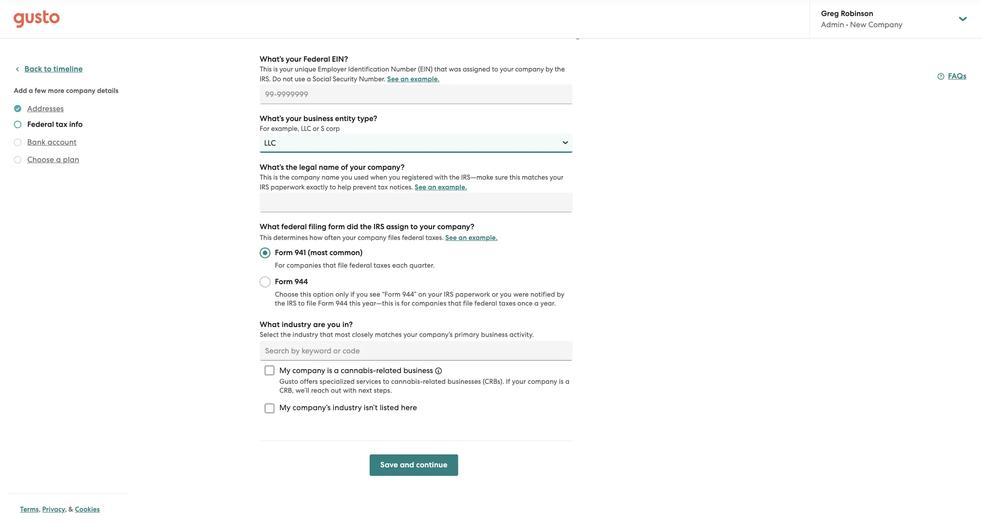 Task type: locate. For each thing, give the bounding box(es) containing it.
1 horizontal spatial or
[[492, 291, 499, 299]]

federal
[[266, 32, 289, 40], [304, 55, 330, 64], [27, 120, 54, 129]]

1 vertical spatial this
[[300, 291, 312, 299]]

industry down out on the left bottom
[[333, 404, 362, 413]]

this down if
[[350, 300, 361, 308]]

None checkbox
[[260, 361, 280, 381]]

addresses button
[[27, 103, 64, 114]]

0 horizontal spatial by
[[546, 65, 554, 73]]

1 horizontal spatial 944
[[336, 300, 348, 308]]

2 horizontal spatial file
[[463, 300, 473, 308]]

1 vertical spatial taxes
[[499, 300, 516, 308]]

0 horizontal spatial companies
[[287, 262, 321, 270]]

companies inside form 944 choose this option only if you see "form 944" on your irs paperwork or you were notified by the irs to file form 944 this year—this is for companies that file federal taxes once a year.
[[412, 300, 447, 308]]

0 horizontal spatial related
[[376, 366, 402, 375]]

1 horizontal spatial this
[[350, 300, 361, 308]]

identification
[[348, 65, 390, 73]]

your inside gusto offers specialized services to cannabis-related businesses (crbs). if your company is a crb, we'll reach out with next steps.
[[512, 378, 526, 386]]

you up most
[[327, 320, 341, 330]]

944 down only
[[336, 300, 348, 308]]

1 vertical spatial related
[[423, 378, 446, 386]]

that inside this is your unique employer identification number (ein) that was assigned to your company by the irs. do not use a social security number.
[[435, 65, 448, 73]]

companies
[[287, 262, 321, 270], [412, 300, 447, 308]]

faqs button
[[938, 71, 967, 82]]

file
[[338, 262, 348, 270], [307, 300, 317, 308], [463, 300, 473, 308]]

federal down the addresses
[[27, 120, 54, 129]]

&
[[68, 506, 73, 514]]

paperwork inside this is the company name you used when you registered with the irs—make sure this matches your irs paperwork exactly to help prevent tax notices.
[[271, 183, 305, 191]]

0 horizontal spatial company's
[[293, 404, 331, 413]]

2 horizontal spatial federal
[[304, 55, 330, 64]]

0 vertical spatial or
[[313, 125, 319, 133]]

1 what from the top
[[260, 222, 280, 232]]

2 what's from the top
[[260, 114, 284, 123]]

industry down are at left
[[293, 331, 318, 339]]

see down registered
[[415, 183, 427, 191]]

2 horizontal spatial this
[[510, 174, 521, 182]]

what up select
[[260, 320, 280, 330]]

1 vertical spatial company's
[[293, 404, 331, 413]]

see down number
[[388, 75, 399, 83]]

companies down on
[[412, 300, 447, 308]]

company's down reach
[[293, 404, 331, 413]]

see an example. button down registered
[[415, 182, 467, 193]]

2 what from the top
[[260, 320, 280, 330]]

see an example. for what's your federal ein?
[[388, 75, 440, 83]]

irs inside this is the company name you used when you registered with the irs—make sure this matches your irs paperwork exactly to help prevent tax notices.
[[260, 183, 269, 191]]

(most
[[308, 248, 328, 258]]

choose inside button
[[27, 155, 54, 164]]

to inside form 944 choose this option only if you see "form 944" on your irs paperwork or you were notified by the irs to file form 944 this year—this is for companies that file federal taxes once a year.
[[299, 300, 305, 308]]

0 horizontal spatial business
[[304, 114, 333, 123]]

1 vertical spatial name
[[322, 174, 340, 182]]

see an example. button
[[388, 74, 440, 85], [415, 182, 467, 193], [446, 233, 498, 243]]

tax
[[56, 120, 67, 129], [378, 183, 388, 191]]

1 horizontal spatial related
[[423, 378, 446, 386]]

1 vertical spatial example.
[[438, 183, 467, 191]]

0 vertical spatial business
[[304, 114, 333, 123]]

bank
[[27, 138, 46, 147]]

my down crb,
[[280, 404, 291, 413]]

2 vertical spatial check image
[[14, 156, 21, 164]]

for inside form 941 (most common) for companies that file federal taxes each quarter.
[[275, 262, 285, 270]]

form for form 941 (most common)
[[275, 248, 293, 258]]

you up notices.
[[389, 174, 400, 182]]

specialized
[[320, 378, 355, 386]]

federal inside form 941 (most common) for companies that file federal taxes each quarter.
[[350, 262, 372, 270]]

1 vertical spatial with
[[343, 387, 357, 395]]

see an example. button right taxes.
[[446, 233, 498, 243]]

that down (most
[[323, 262, 336, 270]]

irs
[[260, 183, 269, 191], [374, 222, 385, 232], [444, 291, 454, 299], [287, 300, 297, 308]]

see for what's the legal name of your company?
[[415, 183, 427, 191]]

2 , from the left
[[65, 506, 67, 514]]

timeline
[[53, 64, 83, 74]]

0 horizontal spatial for
[[260, 125, 270, 133]]

0 horizontal spatial with
[[343, 387, 357, 395]]

primary
[[455, 331, 480, 339]]

your inside 'what industry are you in? select the industry that most closely matches your company's primary business activity.'
[[404, 331, 418, 339]]

legal
[[299, 163, 317, 172]]

None radio
[[260, 277, 271, 288]]

0 horizontal spatial choose
[[27, 155, 54, 164]]

2 vertical spatial this
[[350, 300, 361, 308]]

choose inside form 944 choose this option only if you see "form 944" on your irs paperwork or you were notified by the irs to file form 944 this year—this is for companies that file federal taxes once a year.
[[275, 291, 299, 299]]

business inside 'what industry are you in? select the industry that most closely matches your company's primary business activity.'
[[481, 331, 508, 339]]

1 horizontal spatial paperwork
[[456, 291, 490, 299]]

info
[[69, 120, 83, 129]]

cannabis- up steps.
[[391, 378, 423, 386]]

see an example.
[[388, 75, 440, 83], [415, 183, 467, 191]]

what's your federal ein?
[[260, 55, 348, 64]]

that left was
[[435, 65, 448, 73]]

industry left are at left
[[282, 320, 312, 330]]

2 horizontal spatial see
[[446, 234, 457, 242]]

check image
[[14, 121, 21, 128], [14, 139, 21, 146], [14, 156, 21, 164]]

see an example. down number
[[388, 75, 440, 83]]

see an example. button for what's the legal name of your company?
[[415, 182, 467, 193]]

your inside what's your business entity type? for example, llc or s corp
[[286, 114, 302, 123]]

irs.
[[260, 75, 271, 83]]

addresses
[[27, 104, 64, 113]]

taxes down were
[[499, 300, 516, 308]]

or inside form 944 choose this option only if you see "form 944" on your irs paperwork or you were notified by the irs to file form 944 this year—this is for companies that file federal taxes once a year.
[[492, 291, 499, 299]]

taxes inside form 944 choose this option only if you see "form 944" on your irs paperwork or you were notified by the irs to file form 944 this year—this is for companies that file federal taxes once a year.
[[499, 300, 516, 308]]

with inside gusto offers specialized services to cannabis-related businesses (crbs). if your company is a crb, we'll reach out with next steps.
[[343, 387, 357, 395]]

by inside form 944 choose this option only if you see "form 944" on your irs paperwork or you were notified by the irs to file form 944 this year—this is for companies that file federal taxes once a year.
[[557, 291, 565, 299]]

related
[[376, 366, 402, 375], [423, 378, 446, 386]]

filing
[[309, 222, 327, 232]]

choose
[[27, 155, 54, 164], [275, 291, 299, 299]]

your inside form 944 choose this option only if you see "form 944" on your irs paperwork or you were notified by the irs to file form 944 this year—this is for companies that file federal taxes once a year.
[[428, 291, 443, 299]]

taxes.
[[426, 234, 444, 242]]

circle check image
[[14, 103, 21, 114]]

federal inside federal tax info list
[[27, 120, 54, 129]]

files
[[388, 234, 401, 242]]

0 vertical spatial tax
[[56, 120, 67, 129]]

greg
[[822, 9, 840, 18]]

filing
[[564, 32, 580, 40]]

see
[[370, 291, 381, 299]]

reach
[[311, 387, 329, 395]]

1 vertical spatial for
[[275, 262, 285, 270]]

with right out on the left bottom
[[343, 387, 357, 395]]

1 vertical spatial what's
[[260, 114, 284, 123]]

What industry are you in? field
[[260, 341, 573, 361]]

2 vertical spatial an
[[459, 234, 467, 242]]

what's up 'do'
[[260, 55, 284, 64]]

what for what federal filing form did the irs assign to your company?
[[260, 222, 280, 232]]

1 horizontal spatial taxes
[[499, 300, 516, 308]]

1 vertical spatial form
[[275, 277, 293, 287]]

you up the help
[[341, 174, 353, 182]]

the
[[555, 65, 565, 73], [286, 163, 298, 172], [280, 174, 290, 182], [450, 174, 460, 182], [360, 222, 372, 232], [275, 300, 285, 308], [281, 331, 291, 339]]

choose a plan button
[[27, 154, 79, 165]]

None radio
[[260, 248, 271, 259]]

2 my from the top
[[280, 404, 291, 413]]

home image
[[13, 10, 60, 28]]

example,
[[271, 125, 299, 133]]

you inside 'what industry are you in? select the industry that most closely matches your company's primary business activity.'
[[327, 320, 341, 330]]

related inside gusto offers specialized services to cannabis-related businesses (crbs). if your company is a crb, we'll reach out with next steps.
[[423, 378, 446, 386]]

0 horizontal spatial matches
[[375, 331, 402, 339]]

business up gusto offers specialized services to cannabis-related businesses (crbs). if your company is a crb, we'll reach out with next steps.
[[404, 366, 433, 375]]

what's up the example,
[[260, 114, 284, 123]]

1 vertical spatial see
[[415, 183, 427, 191]]

matches
[[522, 174, 548, 182], [375, 331, 402, 339]]

0 vertical spatial federal
[[266, 32, 289, 40]]

0 horizontal spatial an
[[401, 75, 409, 83]]

1 vertical spatial what
[[260, 320, 280, 330]]

1 vertical spatial 944
[[336, 300, 348, 308]]

check image down circle check image at left top
[[14, 121, 21, 128]]

form 944 choose this option only if you see "form 944" on your irs paperwork or you were notified by the irs to file form 944 this year—this is for companies that file federal taxes once a year.
[[275, 277, 565, 308]]

form 941 (most common) for companies that file federal taxes each quarter.
[[275, 248, 435, 270]]

determines
[[274, 234, 308, 242]]

see an example. button down number
[[388, 74, 440, 85]]

paperwork down legal
[[271, 183, 305, 191]]

a inside button
[[56, 155, 61, 164]]

taxes left each
[[374, 262, 391, 270]]

an down number
[[401, 75, 409, 83]]

1 horizontal spatial business
[[404, 366, 433, 375]]

1 horizontal spatial ,
[[65, 506, 67, 514]]

each
[[392, 262, 408, 270]]

944 down 941
[[295, 277, 308, 287]]

2 vertical spatial business
[[404, 366, 433, 375]]

related left businesses
[[423, 378, 446, 386]]

business up 's'
[[304, 114, 333, 123]]

my
[[280, 366, 291, 375], [280, 404, 291, 413]]

or
[[313, 125, 319, 133], [492, 291, 499, 299]]

1 my from the top
[[280, 366, 291, 375]]

name down what's the legal name of your company?
[[322, 174, 340, 182]]

1 horizontal spatial an
[[428, 183, 437, 191]]

company
[[869, 20, 903, 29]]

0 vertical spatial an
[[401, 75, 409, 83]]

companies down 941
[[287, 262, 321, 270]]

0 vertical spatial what
[[260, 222, 280, 232]]

name left of
[[319, 163, 339, 172]]

company?
[[368, 163, 405, 172], [438, 222, 475, 232]]

0 vertical spatial this
[[260, 65, 272, 73]]

0 vertical spatial industry
[[282, 320, 312, 330]]

0 vertical spatial see an example.
[[388, 75, 440, 83]]

this left option
[[300, 291, 312, 299]]

federal tax info list
[[14, 103, 124, 167]]

3 this from the top
[[260, 234, 272, 242]]

2 vertical spatial federal
[[27, 120, 54, 129]]

choose left option
[[275, 291, 299, 299]]

form inside form 941 (most common) for companies that file federal taxes each quarter.
[[275, 248, 293, 258]]

offers
[[300, 378, 318, 386]]

1 horizontal spatial company?
[[438, 222, 475, 232]]

0 vertical spatial paperwork
[[271, 183, 305, 191]]

company? up taxes.
[[438, 222, 475, 232]]

federal down 'common)'
[[350, 262, 372, 270]]

do
[[272, 75, 281, 83]]

0 horizontal spatial tax
[[56, 120, 67, 129]]

3 what's from the top
[[260, 163, 284, 172]]

an for what's the legal name of your company?
[[428, 183, 437, 191]]

add a few more company details
[[14, 87, 119, 95]]

1 what's from the top
[[260, 55, 284, 64]]

1 vertical spatial by
[[557, 291, 565, 299]]

plan
[[63, 155, 79, 164]]

paperwork up 'primary'
[[456, 291, 490, 299]]

what's left legal
[[260, 163, 284, 172]]

federal up unique
[[304, 55, 330, 64]]

matches right sure
[[522, 174, 548, 182]]

see an example. down registered
[[415, 183, 467, 191]]

0 vertical spatial check image
[[14, 121, 21, 128]]

with right registered
[[435, 174, 448, 182]]

1 vertical spatial check image
[[14, 139, 21, 146]]

few
[[35, 87, 46, 95]]

see right taxes.
[[446, 234, 457, 242]]

this right sure
[[510, 174, 521, 182]]

company's up what industry are you in? field
[[420, 331, 453, 339]]

cannabis- up services
[[341, 366, 376, 375]]

1 horizontal spatial see
[[415, 183, 427, 191]]

federal left the ein
[[266, 32, 289, 40]]

1 horizontal spatial with
[[435, 174, 448, 182]]

0 vertical spatial what's
[[260, 55, 284, 64]]

business left activity.
[[481, 331, 508, 339]]

address
[[582, 32, 606, 40]]

this for what's your federal ein?
[[260, 65, 272, 73]]

0 horizontal spatial paperwork
[[271, 183, 305, 191]]

a inside form 944 choose this option only if you see "form 944" on your irs paperwork or you were notified by the irs to file form 944 this year—this is for companies that file federal taxes once a year.
[[535, 300, 539, 308]]

1 vertical spatial cannabis-
[[391, 378, 423, 386]]

crb,
[[280, 387, 294, 395]]

2 horizontal spatial business
[[481, 331, 508, 339]]

see an example. for what's the legal name of your company?
[[415, 183, 467, 191]]

what inside what federal filing form did the irs assign to your company? this determines how often your company files federal taxes. see an example.
[[260, 222, 280, 232]]

1 vertical spatial or
[[492, 291, 499, 299]]

what's inside what's your business entity type? for example, llc or s corp
[[260, 114, 284, 123]]

the inside this is your unique employer identification number (ein) that was assigned to your company by the irs. do not use a social security number.
[[555, 65, 565, 73]]

1 vertical spatial choose
[[275, 291, 299, 299]]

did
[[347, 222, 359, 232]]

check image left bank
[[14, 139, 21, 146]]

an down registered
[[428, 183, 437, 191]]

for left the example,
[[260, 125, 270, 133]]

, left privacy link
[[39, 506, 41, 514]]

businesses
[[448, 378, 481, 386]]

0 vertical spatial companies
[[287, 262, 321, 270]]

0 horizontal spatial federal
[[27, 120, 54, 129]]

0 vertical spatial for
[[260, 125, 270, 133]]

an right taxes.
[[459, 234, 467, 242]]

1 vertical spatial see an example.
[[415, 183, 467, 191]]

social
[[313, 75, 331, 83]]

what's for what's your federal ein?
[[260, 55, 284, 64]]

1 vertical spatial see an example. button
[[415, 182, 467, 193]]

1 vertical spatial business
[[481, 331, 508, 339]]

0 vertical spatial company?
[[368, 163, 405, 172]]

related up steps.
[[376, 366, 402, 375]]

to inside what federal filing form did the irs assign to your company? this determines how often your company files federal taxes. see an example.
[[411, 222, 418, 232]]

my up gusto
[[280, 366, 291, 375]]

1 this from the top
[[260, 65, 272, 73]]

tax left info
[[56, 120, 67, 129]]

0 vertical spatial taxes
[[374, 262, 391, 270]]

an inside what federal filing form did the irs assign to your company? this determines how often your company files federal taxes. see an example.
[[459, 234, 467, 242]]

what's for what's the legal name of your company?
[[260, 163, 284, 172]]

0 horizontal spatial company?
[[368, 163, 405, 172]]

number.
[[359, 75, 386, 83]]

1 horizontal spatial company's
[[420, 331, 453, 339]]

this inside this is the company name you used when you registered with the irs—make sure this matches your irs paperwork exactly to help prevent tax notices.
[[260, 174, 272, 182]]

0 vertical spatial see an example. button
[[388, 74, 440, 85]]

1 vertical spatial company?
[[438, 222, 475, 232]]

most
[[335, 331, 351, 339]]

0 vertical spatial matches
[[522, 174, 548, 182]]

companies inside form 941 (most common) for companies that file federal taxes each quarter.
[[287, 262, 321, 270]]

account
[[48, 138, 77, 147]]

2 horizontal spatial an
[[459, 234, 467, 242]]

what up determines
[[260, 222, 280, 232]]

0 horizontal spatial this
[[300, 291, 312, 299]]

1 horizontal spatial by
[[557, 291, 565, 299]]

to inside this is your unique employer identification number (ein) that was assigned to your company by the irs. do not use a social security number.
[[492, 65, 499, 73]]

1 vertical spatial tax
[[378, 183, 388, 191]]

What's the legal name of your company? text field
[[260, 193, 573, 212]]

2 this from the top
[[260, 174, 272, 182]]

that down are at left
[[320, 331, 333, 339]]

or left 's'
[[313, 125, 319, 133]]

services
[[357, 378, 381, 386]]

2 vertical spatial what's
[[260, 163, 284, 172]]

assigned
[[463, 65, 491, 73]]

0 vertical spatial my
[[280, 366, 291, 375]]

3 check image from the top
[[14, 156, 21, 164]]

for inside what's your business entity type? for example, llc or s corp
[[260, 125, 270, 133]]

federal inside form 944 choose this option only if you see "form 944" on your irs paperwork or you were notified by the irs to file form 944 this year—this is for companies that file federal taxes once a year.
[[475, 300, 498, 308]]

0 vertical spatial company's
[[420, 331, 453, 339]]

notified
[[531, 291, 555, 299]]

this inside this is your unique employer identification number (ein) that was assigned to your company by the irs. do not use a social security number.
[[260, 65, 272, 73]]

944
[[295, 277, 308, 287], [336, 300, 348, 308]]

an
[[401, 75, 409, 83], [428, 183, 437, 191], [459, 234, 467, 242]]

1 horizontal spatial file
[[338, 262, 348, 270]]

paperwork inside form 944 choose this option only if you see "form 944" on your irs paperwork or you were notified by the irs to file form 944 this year—this is for companies that file federal taxes once a year.
[[456, 291, 490, 299]]

what's the legal name of your company?
[[260, 163, 405, 172]]

federal up 'primary'
[[475, 300, 498, 308]]

1 horizontal spatial federal
[[266, 32, 289, 40]]

check image left choose a plan
[[14, 156, 21, 164]]

2 check image from the top
[[14, 139, 21, 146]]

select
[[260, 331, 279, 339]]

1 vertical spatial paperwork
[[456, 291, 490, 299]]

, left &
[[65, 506, 67, 514]]

or left were
[[492, 291, 499, 299]]

1 horizontal spatial tax
[[378, 183, 388, 191]]

see
[[388, 75, 399, 83], [415, 183, 427, 191], [446, 234, 457, 242]]

file down option
[[307, 300, 317, 308]]

tax down "when"
[[378, 183, 388, 191]]

1 vertical spatial this
[[260, 174, 272, 182]]

file down 'common)'
[[338, 262, 348, 270]]

what inside 'what industry are you in? select the industry that most closely matches your company's primary business activity.'
[[260, 320, 280, 330]]

federal for federal tax info
[[27, 120, 54, 129]]

1 vertical spatial companies
[[412, 300, 447, 308]]

to
[[44, 64, 52, 74], [492, 65, 499, 73], [330, 183, 336, 191], [411, 222, 418, 232], [299, 300, 305, 308], [383, 378, 390, 386]]

corp
[[326, 125, 340, 133]]

what industry are you in? select the industry that most closely matches your company's primary business activity.
[[260, 320, 534, 339]]

file up 'primary'
[[463, 300, 473, 308]]

0 vertical spatial form
[[275, 248, 293, 258]]

0 vertical spatial 944
[[295, 277, 308, 287]]

ein
[[291, 32, 301, 40]]

company? up "when"
[[368, 163, 405, 172]]

form for form 944
[[275, 277, 293, 287]]

1 check image from the top
[[14, 121, 21, 128]]

an for what's your federal ein?
[[401, 75, 409, 83]]

cookies
[[75, 506, 100, 514]]

0 vertical spatial choose
[[27, 155, 54, 164]]

choose down bank
[[27, 155, 54, 164]]

company inside this is the company name you used when you registered with the irs—make sure this matches your irs paperwork exactly to help prevent tax notices.
[[291, 174, 320, 182]]

notices.
[[390, 183, 413, 191]]

1 horizontal spatial for
[[275, 262, 285, 270]]

my for my company's industry isn't listed here
[[280, 404, 291, 413]]

matches right closely
[[375, 331, 402, 339]]

when
[[371, 174, 388, 182]]

for down determines
[[275, 262, 285, 270]]

example. inside what federal filing form did the irs assign to your company? this determines how often your company files federal taxes. see an example.
[[469, 234, 498, 242]]

1 vertical spatial an
[[428, 183, 437, 191]]

out
[[331, 387, 342, 395]]

is
[[274, 65, 278, 73], [274, 174, 278, 182], [395, 300, 400, 308], [327, 366, 332, 375], [559, 378, 564, 386]]

that up 'primary'
[[448, 300, 462, 308]]

name
[[319, 163, 339, 172], [322, 174, 340, 182]]

2 vertical spatial this
[[260, 234, 272, 242]]



Task type: describe. For each thing, give the bounding box(es) containing it.
were
[[514, 291, 529, 299]]

privacy link
[[42, 506, 65, 514]]

2 vertical spatial form
[[318, 300, 334, 308]]

greg robinson admin • new company
[[822, 9, 903, 29]]

company inside gusto offers specialized services to cannabis-related businesses (crbs). if your company is a crb, we'll reach out with next steps.
[[528, 378, 558, 386]]

choose a plan
[[27, 155, 79, 164]]

bank account button
[[27, 137, 77, 148]]

what's your business entity type? for example, llc or s corp
[[260, 114, 378, 133]]

if
[[506, 378, 511, 386]]

unique
[[295, 65, 316, 73]]

back
[[25, 64, 42, 74]]

company? inside what federal filing form did the irs assign to your company? this determines how often your company files federal taxes. see an example.
[[438, 222, 475, 232]]

terms
[[20, 506, 39, 514]]

a inside this is your unique employer identification number (ein) that was assigned to your company by the irs. do not use a social security number.
[[307, 75, 311, 83]]

you left were
[[500, 291, 512, 299]]

back to timeline button
[[14, 64, 83, 75]]

to inside this is the company name you used when you registered with the irs—make sure this matches your irs paperwork exactly to help prevent tax notices.
[[330, 183, 336, 191]]

terms , privacy , & cookies
[[20, 506, 100, 514]]

employer
[[318, 65, 347, 73]]

continue
[[416, 461, 448, 470]]

gusto offers specialized services to cannabis-related businesses (crbs). if your company is a crb, we'll reach out with next steps.
[[280, 378, 570, 395]]

this is the company name you used when you registered with the irs—make sure this matches your irs paperwork exactly to help prevent tax notices.
[[260, 174, 564, 191]]

save
[[381, 461, 398, 470]]

with inside this is the company name you used when you registered with the irs—make sure this matches your irs paperwork exactly to help prevent tax notices.
[[435, 174, 448, 182]]

are
[[313, 320, 326, 330]]

business inside what's your business entity type? for example, llc or s corp
[[304, 114, 333, 123]]

941
[[295, 248, 306, 258]]

that inside form 944 choose this option only if you see "form 944" on your irs paperwork or you were notified by the irs to file form 944 this year—this is for companies that file federal taxes once a year.
[[448, 300, 462, 308]]

privacy
[[42, 506, 65, 514]]

is inside this is the company name you used when you registered with the irs—make sure this matches your irs paperwork exactly to help prevent tax notices.
[[274, 174, 278, 182]]

company's inside 'what industry are you in? select the industry that most closely matches your company's primary business activity.'
[[420, 331, 453, 339]]

in?
[[343, 320, 353, 330]]

My company's industry isn't listed here checkbox
[[260, 399, 280, 419]]

use
[[295, 75, 305, 83]]

federal ein
[[266, 32, 301, 40]]

entity
[[335, 114, 356, 123]]

you right if
[[357, 291, 368, 299]]

activity.
[[510, 331, 534, 339]]

save and continue
[[381, 461, 448, 470]]

year.
[[541, 300, 556, 308]]

federal tax info
[[27, 120, 83, 129]]

company inside what federal filing form did the irs assign to your company? this determines how often your company files federal taxes. see an example.
[[358, 234, 387, 242]]

back to timeline
[[25, 64, 83, 74]]

to inside gusto offers specialized services to cannabis-related businesses (crbs). if your company is a crb, we'll reach out with next steps.
[[383, 378, 390, 386]]

0 horizontal spatial file
[[307, 300, 317, 308]]

"form
[[382, 291, 401, 299]]

2 vertical spatial industry
[[333, 404, 362, 413]]

1 , from the left
[[39, 506, 41, 514]]

my company is a cannabis-related business
[[280, 366, 433, 375]]

was
[[449, 65, 461, 73]]

common)
[[330, 248, 363, 258]]

this inside what federal filing form did the irs assign to your company? this determines how often your company files federal taxes. see an example.
[[260, 234, 272, 242]]

matches inside this is the company name you used when you registered with the irs—make sure this matches your irs paperwork exactly to help prevent tax notices.
[[522, 174, 548, 182]]

llc
[[301, 125, 311, 133]]

(crbs).
[[483, 378, 505, 386]]

this inside this is the company name you used when you registered with the irs—make sure this matches your irs paperwork exactly to help prevent tax notices.
[[510, 174, 521, 182]]

irs inside what federal filing form did the irs assign to your company? this determines how often your company files federal taxes. see an example.
[[374, 222, 385, 232]]

0 vertical spatial cannabis-
[[341, 366, 376, 375]]

check image for bank
[[14, 139, 21, 146]]

my for my company is a cannabis-related business
[[280, 366, 291, 375]]

we'll
[[296, 387, 310, 395]]

see an example. button for what's your federal ein?
[[388, 74, 440, 85]]

taxes inside form 941 (most common) for companies that file federal taxes each quarter.
[[374, 262, 391, 270]]

or inside what's your business entity type? for example, llc or s corp
[[313, 125, 319, 133]]

a inside gusto offers specialized services to cannabis-related businesses (crbs). if your company is a crb, we'll reach out with next steps.
[[566, 378, 570, 386]]

cannabis- inside gusto offers specialized services to cannabis-related businesses (crbs). if your company is a crb, we'll reach out with next steps.
[[391, 378, 423, 386]]

used
[[354, 174, 369, 182]]

the inside 'what industry are you in? select the industry that most closely matches your company's primary business activity.'
[[281, 331, 291, 339]]

new
[[851, 20, 867, 29]]

option
[[313, 291, 334, 299]]

prevent
[[353, 183, 377, 191]]

what's for what's your business entity type? for example, llc or s corp
[[260, 114, 284, 123]]

only
[[336, 291, 349, 299]]

not
[[283, 75, 293, 83]]

is inside this is your unique employer identification number (ein) that was assigned to your company by the irs. do not use a social security number.
[[274, 65, 278, 73]]

cookies button
[[75, 505, 100, 515]]

tax inside list
[[56, 120, 67, 129]]

company inside this is your unique employer identification number (ein) that was assigned to your company by the irs. do not use a social security number.
[[516, 65, 544, 73]]

exactly
[[307, 183, 328, 191]]

see inside what federal filing form did the irs assign to your company? this determines how often your company files federal taxes. see an example.
[[446, 234, 457, 242]]

details
[[97, 87, 119, 95]]

my company's industry isn't listed here
[[280, 404, 417, 413]]

944"
[[403, 291, 417, 299]]

number
[[391, 65, 417, 73]]

name inside this is the company name you used when you registered with the irs—make sure this matches your irs paperwork exactly to help prevent tax notices.
[[322, 174, 340, 182]]

security
[[333, 75, 358, 83]]

2 vertical spatial see an example. button
[[446, 233, 498, 243]]

your inside this is the company name you used when you registered with the irs—make sure this matches your irs paperwork exactly to help prevent tax notices.
[[550, 174, 564, 182]]

1 vertical spatial industry
[[293, 331, 318, 339]]

bank account
[[27, 138, 77, 147]]

what federal filing form did the irs assign to your company? this determines how often your company files federal taxes. see an example.
[[260, 222, 498, 242]]

this for what's the legal name of your company?
[[260, 174, 272, 182]]

registered
[[402, 174, 433, 182]]

example. for what's your federal ein?
[[411, 75, 440, 83]]

example. for what's the legal name of your company?
[[438, 183, 467, 191]]

irs—make
[[461, 174, 494, 182]]

is inside form 944 choose this option only if you see "form 944" on your irs paperwork or you were notified by the irs to file form 944 this year—this is for companies that file federal taxes once a year.
[[395, 300, 400, 308]]

federal for federal ein
[[266, 32, 289, 40]]

check image for choose
[[14, 156, 21, 164]]

by inside this is your unique employer identification number (ein) that was assigned to your company by the irs. do not use a social security number.
[[546, 65, 554, 73]]

and
[[400, 461, 415, 470]]

more
[[48, 87, 64, 95]]

quarter.
[[410, 262, 435, 270]]

What's your Federal EIN? text field
[[260, 85, 573, 104]]

that inside form 941 (most common) for companies that file federal taxes each quarter.
[[323, 262, 336, 270]]

is inside gusto offers specialized services to cannabis-related businesses (crbs). if your company is a crb, we'll reach out with next steps.
[[559, 378, 564, 386]]

see for what's your federal ein?
[[388, 75, 399, 83]]

robinson
[[841, 9, 874, 18]]

save and continue button
[[370, 455, 459, 476]]

sure
[[495, 174, 508, 182]]

type?
[[358, 114, 378, 123]]

closely
[[352, 331, 374, 339]]

listed
[[380, 404, 399, 413]]

federal right files
[[402, 234, 424, 242]]

(ein)
[[418, 65, 433, 73]]

admin
[[822, 20, 845, 29]]

terms link
[[20, 506, 39, 514]]

to inside "button"
[[44, 64, 52, 74]]

tax inside this is the company name you used when you registered with the irs—make sure this matches your irs paperwork exactly to help prevent tax notices.
[[378, 183, 388, 191]]

for
[[402, 300, 410, 308]]

1 vertical spatial federal
[[304, 55, 330, 64]]

what for what industry are you in?
[[260, 320, 280, 330]]

year—this
[[363, 300, 393, 308]]

file inside form 941 (most common) for companies that file federal taxes each quarter.
[[338, 262, 348, 270]]

ein?
[[332, 55, 348, 64]]

federal up determines
[[281, 222, 307, 232]]

that inside 'what industry are you in? select the industry that most closely matches your company's primary business activity.'
[[320, 331, 333, 339]]

the inside form 944 choose this option only if you see "form 944" on your irs paperwork or you were notified by the irs to file form 944 this year—this is for companies that file federal taxes once a year.
[[275, 300, 285, 308]]

gusto
[[280, 378, 298, 386]]

0 vertical spatial name
[[319, 163, 339, 172]]

if
[[351, 291, 355, 299]]

add
[[14, 87, 27, 95]]

matches inside 'what industry are you in? select the industry that most closely matches your company's primary business activity.'
[[375, 331, 402, 339]]

the inside what federal filing form did the irs assign to your company? this determines how often your company files federal taxes. see an example.
[[360, 222, 372, 232]]



Task type: vqa. For each thing, say whether or not it's contained in the screenshot.
New
yes



